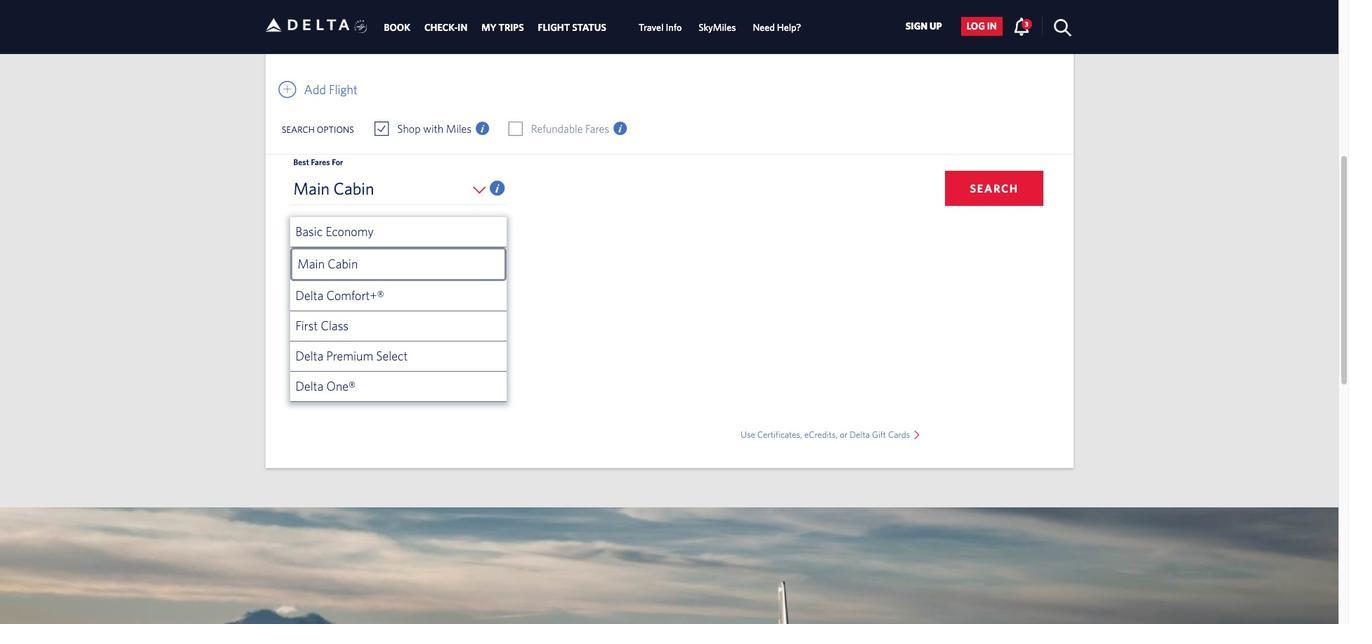 Task type: vqa. For each thing, say whether or not it's contained in the screenshot.
FLIGHT STATUS
yes



Task type: locate. For each thing, give the bounding box(es) containing it.
cen
[[282, 8, 324, 34]]

delta for delta premium select
[[296, 349, 324, 363]]

my
[[482, 22, 497, 33]]

first class
[[296, 318, 349, 333]]

status
[[572, 22, 606, 33]]

shop with miles
[[397, 122, 472, 135]]

None text field
[[531, 8, 632, 41]]

0 vertical spatial search
[[282, 124, 315, 135]]

best
[[293, 157, 309, 167]]

log
[[967, 21, 985, 32]]

up
[[930, 21, 942, 32]]

flight status
[[538, 22, 606, 33]]

main cabin for the best fares for field
[[293, 179, 374, 198]]

delta for delta comfort+®
[[296, 288, 324, 303]]

cabin down for
[[334, 179, 374, 198]]

1 vertical spatial main
[[298, 257, 325, 271]]

refundable fares
[[531, 122, 610, 135]]

(optional)
[[770, 10, 844, 30]]

fares
[[585, 122, 610, 135]]

list box containing basic economy
[[290, 217, 507, 402]]

cen link
[[279, 4, 363, 39]]

search
[[282, 124, 315, 135], [970, 182, 1019, 195]]

log in
[[967, 21, 997, 32]]

1 vertical spatial search
[[970, 182, 1019, 195]]

book link
[[384, 15, 410, 40]]

3 link
[[1013, 17, 1032, 35]]

one®
[[326, 379, 356, 394]]

1 vertical spatial main cabin
[[298, 257, 358, 271]]

delta premium select option
[[290, 342, 507, 372]]

delta up first at the left bottom of the page
[[296, 288, 324, 303]]

delta right the or
[[850, 429, 870, 440]]

options
[[317, 124, 354, 135]]

use certificates, ecredits, or delta gift cards
[[741, 429, 912, 440]]

none text field inside book tab panel
[[531, 8, 632, 41]]

tab list
[[377, 0, 810, 53]]

sign up link
[[900, 17, 948, 36]]

main cabin down for
[[293, 179, 374, 198]]

delta
[[296, 288, 324, 303], [296, 349, 324, 363], [296, 379, 324, 394], [850, 429, 870, 440]]

main cabin inside the best fares for field
[[293, 179, 374, 198]]

flight
[[538, 22, 570, 33]]

certificates,
[[758, 429, 802, 440]]

0 vertical spatial main cabin
[[293, 179, 374, 198]]

1 vertical spatial cabin
[[328, 257, 358, 271]]

0 horizontal spatial search
[[282, 124, 315, 135]]

0 vertical spatial main
[[293, 179, 330, 198]]

basic economy option
[[290, 217, 507, 247]]

list box
[[290, 217, 507, 402]]

with
[[423, 122, 444, 135]]

my trips link
[[482, 15, 524, 40]]

info
[[666, 22, 682, 33]]

main down basic
[[298, 257, 325, 271]]

or
[[840, 429, 848, 440]]

main cabin down the basic economy
[[298, 257, 358, 271]]

main down best fares for
[[293, 179, 330, 198]]

first
[[296, 318, 318, 333]]

help?
[[777, 22, 801, 33]]

main
[[293, 179, 330, 198], [298, 257, 325, 271]]

add flight button
[[279, 79, 358, 101]]

delta premium select
[[296, 349, 408, 363]]

list box inside book tab panel
[[290, 217, 507, 402]]

trips
[[499, 22, 524, 33]]

flight
[[329, 82, 358, 97]]

miles
[[446, 122, 472, 135]]

main cabin
[[293, 179, 374, 198], [298, 257, 358, 271]]

need help? link
[[753, 15, 801, 40]]

use certificates, ecredits, or delta gift cards link
[[741, 429, 932, 440]]

search inside button
[[970, 182, 1019, 195]]

travel info
[[639, 22, 682, 33]]

dropdown caret image
[[910, 431, 924, 439]]

delta left one®
[[296, 379, 324, 394]]

delta inside option
[[296, 349, 324, 363]]

1 horizontal spatial search
[[970, 182, 1019, 195]]

cabin
[[334, 179, 374, 198], [328, 257, 358, 271]]

cabin up the delta comfort+®
[[328, 257, 358, 271]]

delta down first at the left bottom of the page
[[296, 349, 324, 363]]

search for search
[[970, 182, 1019, 195]]

main cabin inside option
[[298, 257, 358, 271]]

3
[[1025, 20, 1029, 28]]

cards
[[888, 429, 910, 440]]

check-in link
[[424, 15, 468, 40]]

0 vertical spatial cabin
[[334, 179, 374, 198]]

delta one® option
[[290, 372, 507, 402]]

best fares for field
[[290, 172, 507, 205]]



Task type: describe. For each thing, give the bounding box(es) containing it.
ecredits,
[[805, 429, 838, 440]]

Shop with Miles checkbox
[[376, 122, 388, 136]]

delta comfort+® option
[[290, 281, 507, 311]]

search button
[[945, 171, 1044, 206]]

delta air lines image
[[265, 3, 350, 47]]

skymiles
[[699, 22, 736, 33]]

basic economy
[[296, 224, 374, 239]]

delta one®
[[296, 379, 356, 394]]

book
[[384, 22, 410, 33]]

basic
[[296, 224, 323, 239]]

use
[[741, 429, 755, 440]]

in
[[987, 21, 997, 32]]

for
[[332, 157, 343, 167]]

search options
[[282, 124, 354, 135]]

cabin inside the best fares for field
[[334, 179, 374, 198]]

shop
[[397, 122, 421, 135]]

sign
[[906, 21, 928, 32]]

connection
[[686, 10, 767, 30]]

connection (optional) link
[[683, 4, 885, 37]]

main cabin for list box containing basic economy
[[298, 257, 358, 271]]

travel
[[639, 22, 664, 33]]

flight status link
[[538, 15, 606, 40]]

refundable
[[531, 122, 583, 135]]

log in button
[[961, 17, 1003, 36]]

main cabin option
[[291, 249, 505, 280]]

first class option
[[290, 311, 507, 342]]

check-in
[[424, 22, 468, 33]]

class
[[321, 318, 349, 333]]

gift
[[872, 429, 886, 440]]

connection (optional)
[[686, 10, 844, 30]]

skymiles link
[[699, 15, 736, 40]]

Refundable Fares checkbox
[[509, 122, 522, 136]]

in
[[458, 22, 468, 33]]

search for search options
[[282, 124, 315, 135]]

oka
[[431, 8, 477, 34]]

delta for delta one®
[[296, 379, 324, 394]]

main inside option
[[298, 257, 325, 271]]

need help?
[[753, 22, 801, 33]]

best fares for
[[293, 157, 343, 167]]

add flight
[[304, 82, 358, 97]]

select
[[376, 349, 408, 363]]

premium
[[326, 349, 373, 363]]

travel info link
[[639, 15, 682, 40]]

advance search hero image image
[[0, 507, 1339, 624]]

oka link
[[397, 4, 481, 39]]

need
[[753, 22, 775, 33]]

economy
[[326, 224, 374, 239]]

book tab panel
[[265, 0, 1074, 468]]

delta comfort+®
[[296, 288, 384, 303]]

add
[[304, 82, 326, 97]]

main inside the best fares for field
[[293, 179, 330, 198]]

comfort+®
[[326, 288, 384, 303]]

cabin inside main cabin option
[[328, 257, 358, 271]]

tab list containing book
[[377, 0, 810, 53]]

check-
[[424, 22, 458, 33]]

fares
[[311, 157, 330, 167]]

sign up
[[906, 21, 942, 32]]

my trips
[[482, 22, 524, 33]]

skyteam image
[[354, 5, 368, 49]]



